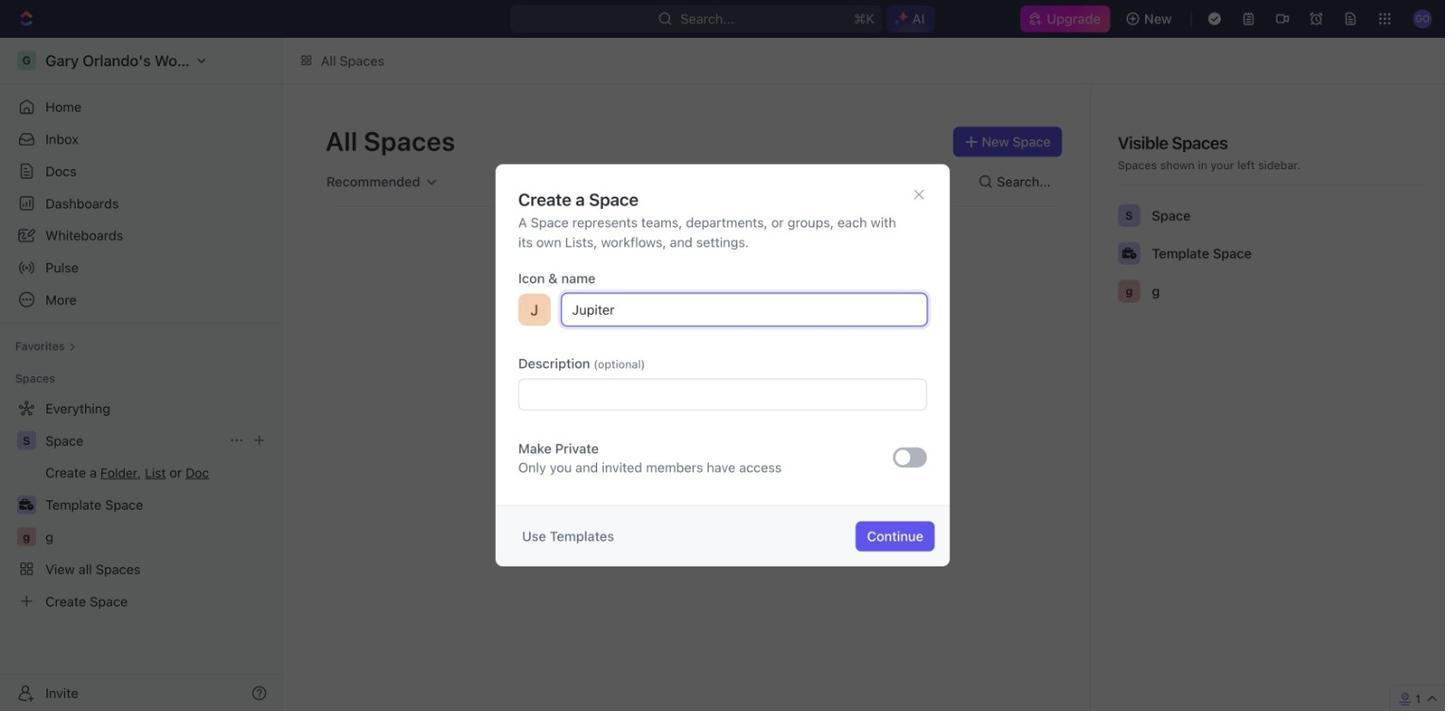 Task type: describe. For each thing, give the bounding box(es) containing it.
space, , element inside the sidebar navigation
[[17, 431, 36, 450]]

e.g. Marketing, Engineering, HR field
[[562, 294, 927, 326]]

0 vertical spatial space, , element
[[1118, 204, 1141, 227]]

business time image
[[1122, 248, 1136, 259]]

g, , element
[[1118, 280, 1141, 303]]

sidebar navigation
[[0, 38, 283, 712]]



Task type: vqa. For each thing, say whether or not it's contained in the screenshot.
dialog
yes



Task type: locate. For each thing, give the bounding box(es) containing it.
None field
[[518, 379, 927, 411]]

0 horizontal spatial space, , element
[[17, 431, 36, 450]]

space, , element
[[1118, 204, 1141, 227], [17, 431, 36, 450]]

1 horizontal spatial space, , element
[[1118, 204, 1141, 227]]

dialog
[[496, 164, 950, 567]]

1 vertical spatial space, , element
[[17, 431, 36, 450]]



